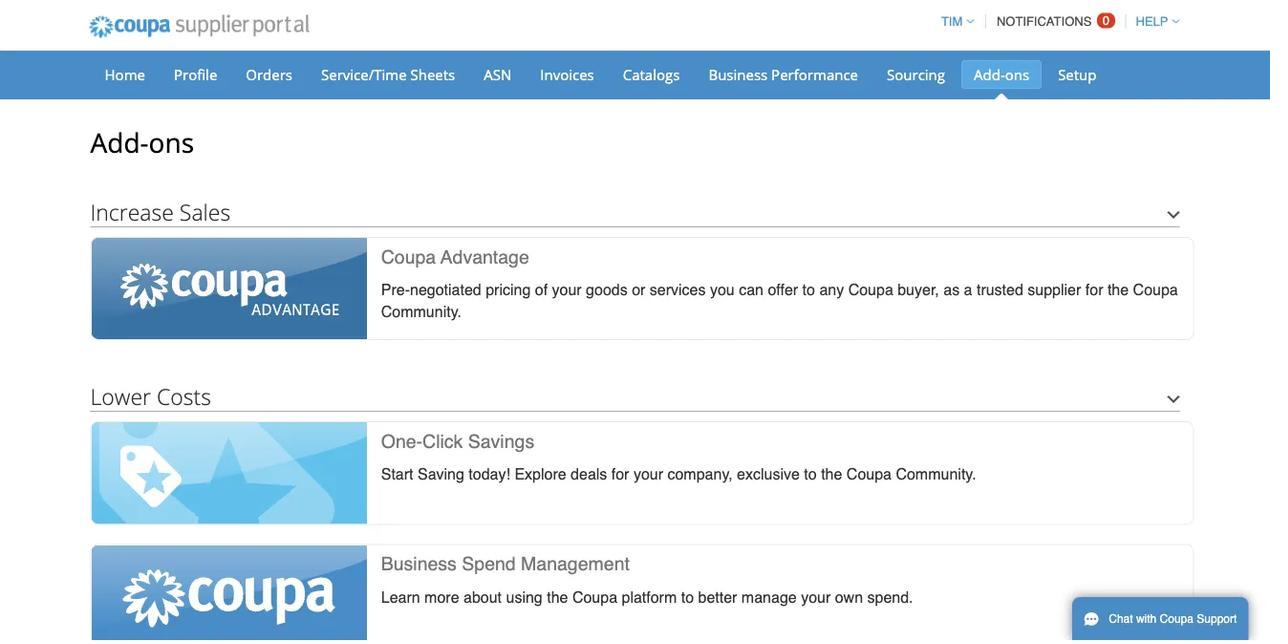 Task type: locate. For each thing, give the bounding box(es) containing it.
1 vertical spatial ons
[[149, 124, 194, 161]]

community.
[[381, 303, 462, 321], [896, 466, 977, 483]]

spend
[[462, 553, 516, 575]]

the right exclusive
[[821, 466, 843, 483]]

pre-
[[381, 281, 410, 299]]

offer
[[768, 281, 798, 299]]

2 vertical spatial to
[[681, 588, 694, 606]]

0 vertical spatial your
[[552, 281, 582, 299]]

1 vertical spatial for
[[612, 466, 629, 483]]

0 horizontal spatial for
[[612, 466, 629, 483]]

chat with coupa support
[[1109, 613, 1237, 626]]

community. inside pre-negotiated pricing of your goods or services you can offer to any coupa buyer, as a trusted supplier for the coupa community.
[[381, 303, 462, 321]]

ons up increase sales
[[149, 124, 194, 161]]

of
[[535, 281, 548, 299]]

1 vertical spatial add-ons
[[90, 124, 194, 161]]

increase sales
[[90, 197, 230, 227]]

trusted
[[977, 281, 1024, 299]]

0 horizontal spatial the
[[547, 588, 568, 606]]

1 horizontal spatial your
[[634, 466, 663, 483]]

0 vertical spatial the
[[1108, 281, 1129, 299]]

1 vertical spatial community.
[[896, 466, 977, 483]]

service/time
[[321, 65, 407, 84]]

1 horizontal spatial the
[[821, 466, 843, 483]]

for right deals
[[612, 466, 629, 483]]

own
[[835, 588, 863, 606]]

the
[[1108, 281, 1129, 299], [821, 466, 843, 483], [547, 588, 568, 606]]

2 vertical spatial the
[[547, 588, 568, 606]]

you
[[710, 281, 735, 299]]

coupa
[[381, 246, 436, 268], [848, 281, 894, 299], [1133, 281, 1178, 299], [847, 466, 892, 483], [572, 588, 618, 606], [1160, 613, 1194, 626]]

your inside pre-negotiated pricing of your goods or services you can offer to any coupa buyer, as a trusted supplier for the coupa community.
[[552, 281, 582, 299]]

1 vertical spatial business
[[381, 553, 457, 575]]

add-ons
[[974, 65, 1030, 84], [90, 124, 194, 161]]

1 horizontal spatial business
[[709, 65, 768, 84]]

to right exclusive
[[804, 466, 817, 483]]

ons down notifications
[[1005, 65, 1030, 84]]

the right the using
[[547, 588, 568, 606]]

as
[[944, 281, 960, 299]]

1 vertical spatial the
[[821, 466, 843, 483]]

1 vertical spatial your
[[634, 466, 663, 483]]

profile link
[[162, 60, 230, 89]]

business performance link
[[696, 60, 871, 89]]

any
[[820, 281, 844, 299]]

platform
[[622, 588, 677, 606]]

exclusive
[[737, 466, 800, 483]]

your right of
[[552, 281, 582, 299]]

business up learn
[[381, 553, 457, 575]]

home link
[[92, 60, 158, 89]]

orders
[[246, 65, 293, 84]]

advantage
[[441, 246, 529, 268]]

service/time sheets
[[321, 65, 455, 84]]

business performance
[[709, 65, 858, 84]]

performance
[[772, 65, 858, 84]]

buyer,
[[898, 281, 939, 299]]

business left performance
[[709, 65, 768, 84]]

the right supplier on the right top
[[1108, 281, 1129, 299]]

ons
[[1005, 65, 1030, 84], [149, 124, 194, 161]]

for right supplier on the right top
[[1086, 281, 1104, 299]]

costs
[[157, 382, 211, 411]]

1 vertical spatial add-
[[90, 124, 149, 161]]

0 horizontal spatial business
[[381, 553, 457, 575]]

business
[[709, 65, 768, 84], [381, 553, 457, 575]]

0 vertical spatial community.
[[381, 303, 462, 321]]

add-
[[974, 65, 1005, 84], [90, 124, 149, 161]]

add- down tim link
[[974, 65, 1005, 84]]

learn more about using the coupa platform to better manage your own spend.
[[381, 588, 913, 606]]

notifications
[[997, 14, 1092, 29]]

lower costs
[[90, 382, 211, 411]]

0 vertical spatial add-ons
[[974, 65, 1030, 84]]

add-ons down notifications
[[974, 65, 1030, 84]]

your
[[552, 281, 582, 299], [634, 466, 663, 483], [801, 588, 831, 606]]

help
[[1136, 14, 1169, 29]]

better
[[698, 588, 737, 606]]

1 horizontal spatial community.
[[896, 466, 977, 483]]

1 horizontal spatial add-ons
[[974, 65, 1030, 84]]

navigation
[[933, 3, 1180, 40]]

manage
[[742, 588, 797, 606]]

pre-negotiated pricing of your goods or services you can offer to any coupa buyer, as a trusted supplier for the coupa community.
[[381, 281, 1178, 321]]

coupa supplier portal image
[[76, 3, 322, 51]]

catalogs link
[[611, 60, 692, 89]]

0 vertical spatial to
[[803, 281, 815, 299]]

to
[[803, 281, 815, 299], [804, 466, 817, 483], [681, 588, 694, 606]]

tim
[[941, 14, 963, 29]]

to left better
[[681, 588, 694, 606]]

business for business spend management
[[381, 553, 457, 575]]

add-ons down home link
[[90, 124, 194, 161]]

start saving today! explore deals for your company, exclusive to the coupa community.
[[381, 466, 977, 483]]

your left company,
[[634, 466, 663, 483]]

0 horizontal spatial add-
[[90, 124, 149, 161]]

your left own
[[801, 588, 831, 606]]

add- down home link
[[90, 124, 149, 161]]

management
[[521, 553, 630, 575]]

0 horizontal spatial add-ons
[[90, 124, 194, 161]]

0 vertical spatial ons
[[1005, 65, 1030, 84]]

0 horizontal spatial community.
[[381, 303, 462, 321]]

to left any
[[803, 281, 815, 299]]

0 vertical spatial for
[[1086, 281, 1104, 299]]

for
[[1086, 281, 1104, 299], [612, 466, 629, 483]]

2 horizontal spatial the
[[1108, 281, 1129, 299]]

1 horizontal spatial for
[[1086, 281, 1104, 299]]

1 horizontal spatial add-
[[974, 65, 1005, 84]]

services
[[650, 281, 706, 299]]

1 horizontal spatial ons
[[1005, 65, 1030, 84]]

0 vertical spatial business
[[709, 65, 768, 84]]

2 horizontal spatial your
[[801, 588, 831, 606]]

supplier
[[1028, 281, 1081, 299]]

profile
[[174, 65, 217, 84]]

invoices link
[[528, 60, 607, 89]]

0 horizontal spatial your
[[552, 281, 582, 299]]



Task type: vqa. For each thing, say whether or not it's contained in the screenshot.
the bottommost Health
no



Task type: describe. For each thing, give the bounding box(es) containing it.
with
[[1136, 613, 1157, 626]]

saving
[[418, 466, 464, 483]]

business for business performance
[[709, 65, 768, 84]]

today!
[[469, 466, 510, 483]]

chat with coupa support button
[[1073, 597, 1249, 641]]

or
[[632, 281, 646, 299]]

orders link
[[234, 60, 305, 89]]

0
[[1103, 13, 1110, 28]]

explore
[[515, 466, 566, 483]]

sourcing link
[[875, 60, 958, 89]]

setup
[[1058, 65, 1097, 84]]

support
[[1197, 613, 1237, 626]]

the inside pre-negotiated pricing of your goods or services you can offer to any coupa buyer, as a trusted supplier for the coupa community.
[[1108, 281, 1129, 299]]

sheets
[[411, 65, 455, 84]]

coupa inside 'button'
[[1160, 613, 1194, 626]]

learn
[[381, 588, 420, 606]]

service/time sheets link
[[309, 60, 468, 89]]

add-ons link
[[962, 60, 1042, 89]]

0 horizontal spatial ons
[[149, 124, 194, 161]]

asn link
[[471, 60, 524, 89]]

tim link
[[933, 14, 974, 29]]

goods
[[586, 281, 628, 299]]

chat
[[1109, 613, 1133, 626]]

notifications 0
[[997, 13, 1110, 29]]

company,
[[668, 466, 733, 483]]

deals
[[571, 466, 607, 483]]

pricing
[[486, 281, 531, 299]]

for inside pre-negotiated pricing of your goods or services you can offer to any coupa buyer, as a trusted supplier for the coupa community.
[[1086, 281, 1104, 299]]

2 vertical spatial your
[[801, 588, 831, 606]]

0 vertical spatial add-
[[974, 65, 1005, 84]]

using
[[506, 588, 543, 606]]

increase
[[90, 197, 174, 227]]

more
[[425, 588, 459, 606]]

1 vertical spatial to
[[804, 466, 817, 483]]

start
[[381, 466, 413, 483]]

one-
[[381, 431, 423, 452]]

sales
[[180, 197, 230, 227]]

a
[[964, 281, 973, 299]]

lower
[[90, 382, 151, 411]]

can
[[739, 281, 764, 299]]

setup link
[[1046, 60, 1109, 89]]

about
[[464, 588, 502, 606]]

one-click savings
[[381, 431, 534, 452]]

negotiated
[[410, 281, 481, 299]]

invoices
[[540, 65, 594, 84]]

home
[[105, 65, 145, 84]]

click
[[423, 431, 463, 452]]

sourcing
[[887, 65, 945, 84]]

coupa advantage
[[381, 246, 529, 268]]

business spend management
[[381, 553, 630, 575]]

spend.
[[867, 588, 913, 606]]

navigation containing notifications 0
[[933, 3, 1180, 40]]

catalogs
[[623, 65, 680, 84]]

to inside pre-negotiated pricing of your goods or services you can offer to any coupa buyer, as a trusted supplier for the coupa community.
[[803, 281, 815, 299]]

asn
[[484, 65, 512, 84]]

savings
[[468, 431, 534, 452]]

help link
[[1128, 14, 1180, 29]]



